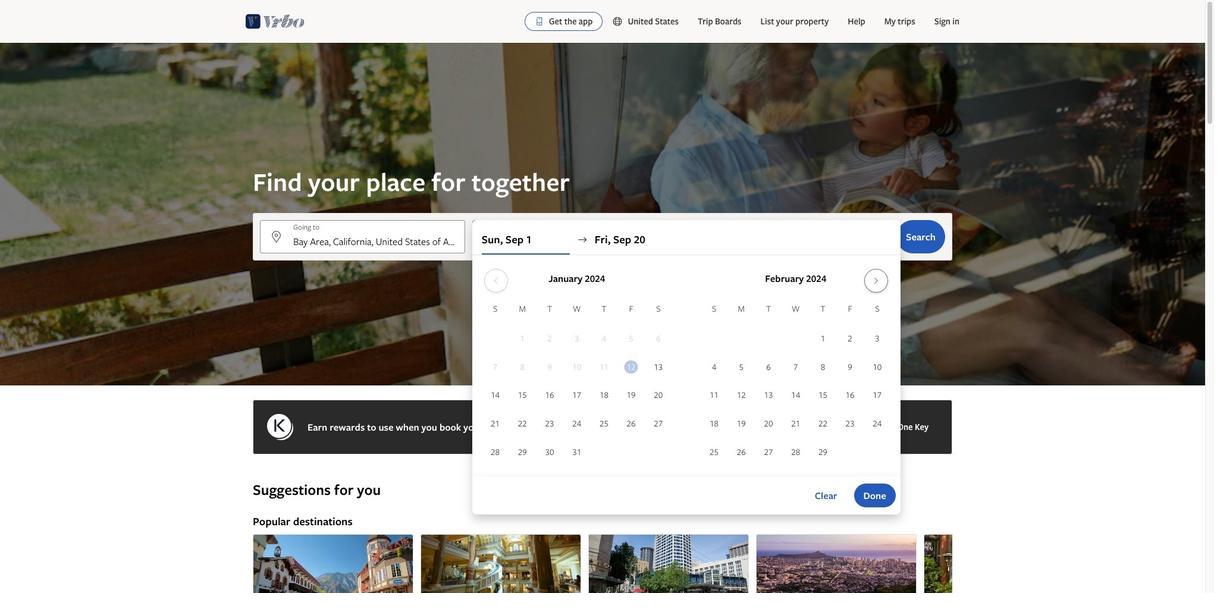 Task type: vqa. For each thing, say whether or not it's contained in the screenshot.
"Las Vegas featuring interior views" image
yes



Task type: locate. For each thing, give the bounding box(es) containing it.
small image
[[612, 16, 628, 27]]

february 2024 element
[[701, 302, 891, 467]]

previous month image
[[489, 276, 503, 286]]

application inside wizard region
[[482, 264, 891, 467]]

application
[[482, 264, 891, 467]]

directional image
[[577, 234, 588, 245]]

recently viewed region
[[246, 462, 959, 481]]

next month image
[[869, 276, 883, 286]]

main content
[[0, 43, 1205, 593]]

vrbo logo image
[[246, 12, 305, 31]]

show previous card image
[[246, 578, 260, 588]]

download the app button image
[[535, 17, 544, 26]]

today element
[[624, 360, 638, 373]]



Task type: describe. For each thing, give the bounding box(es) containing it.
las vegas featuring interior views image
[[421, 534, 581, 593]]

january 2024 element
[[482, 302, 672, 467]]

makiki - lower punchbowl - tantalus showing landscape views, a sunset and a city image
[[756, 534, 917, 593]]

show next card image
[[945, 578, 959, 588]]

leavenworth featuring a small town or village and street scenes image
[[253, 534, 413, 593]]

downtown seattle featuring a skyscraper, a city and street scenes image
[[588, 534, 749, 593]]

gastown showing signage, street scenes and outdoor eating image
[[924, 534, 1084, 593]]

wizard region
[[0, 43, 1205, 514]]



